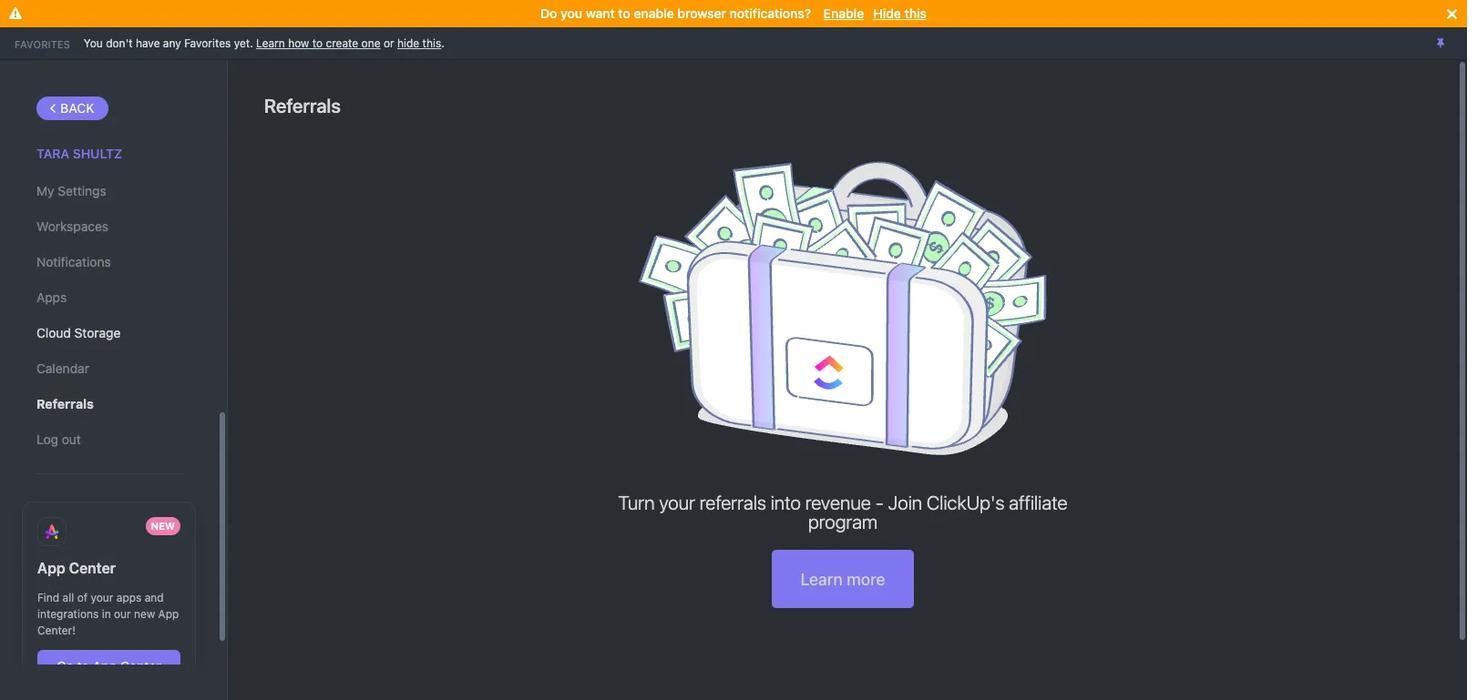 Task type: describe. For each thing, give the bounding box(es) containing it.
app inside find all of your apps and integrations in our new app center!
[[158, 608, 179, 622]]

any
[[163, 36, 181, 50]]

my settings link
[[36, 176, 181, 207]]

have
[[136, 36, 160, 50]]

1 vertical spatial this
[[422, 36, 441, 50]]

0 horizontal spatial to
[[312, 36, 323, 50]]

referrals link
[[36, 389, 181, 420]]

learn how to create one link
[[256, 36, 380, 50]]

.
[[441, 36, 445, 50]]

apps
[[116, 592, 142, 605]]

all
[[62, 592, 74, 605]]

revenue
[[805, 492, 871, 514]]

turn
[[618, 492, 655, 514]]

one
[[361, 36, 380, 50]]

settings
[[58, 183, 106, 199]]

learn more link
[[772, 550, 914, 609]]

-
[[875, 492, 884, 514]]

in
[[102, 608, 111, 622]]

app center
[[37, 561, 116, 577]]

tara shultz
[[36, 146, 122, 161]]

my
[[36, 183, 54, 199]]

want
[[586, 5, 615, 21]]

join
[[888, 492, 922, 514]]

cloud storage
[[36, 325, 121, 341]]

referrals
[[700, 492, 766, 514]]

notifications?
[[730, 5, 811, 21]]

0 horizontal spatial favorites
[[15, 38, 70, 50]]

0 horizontal spatial learn
[[256, 36, 285, 50]]

cloud storage link
[[36, 318, 181, 349]]

0 horizontal spatial app
[[37, 561, 65, 577]]

my settings
[[36, 183, 106, 199]]

clickup's
[[927, 492, 1005, 514]]

or
[[384, 36, 394, 50]]

more
[[847, 570, 885, 590]]

notifications
[[36, 254, 111, 270]]

our
[[114, 608, 131, 622]]

new
[[151, 521, 175, 532]]

new
[[134, 608, 155, 622]]

enable
[[823, 5, 864, 21]]

don't
[[106, 36, 133, 50]]

affiliate
[[1009, 492, 1068, 514]]

rewards graphic@2x image
[[639, 161, 1047, 456]]

your inside the turn your referrals into revenue - join clickup's affiliate program
[[659, 492, 695, 514]]

center
[[69, 561, 116, 577]]

learn more
[[800, 570, 885, 590]]

hide
[[397, 36, 419, 50]]



Task type: locate. For each thing, give the bounding box(es) containing it.
0 vertical spatial learn
[[256, 36, 285, 50]]

this
[[904, 5, 927, 21], [422, 36, 441, 50]]

0 vertical spatial referrals
[[264, 95, 341, 117]]

1 vertical spatial referrals
[[36, 397, 94, 412]]

0 horizontal spatial referrals
[[36, 397, 94, 412]]

yet.
[[234, 36, 253, 50]]

center!
[[37, 624, 76, 638]]

0 vertical spatial app
[[37, 561, 65, 577]]

to right how
[[312, 36, 323, 50]]

do
[[540, 5, 557, 21]]

app down and
[[158, 608, 179, 622]]

referrals
[[264, 95, 341, 117], [36, 397, 94, 412]]

1 horizontal spatial learn
[[800, 570, 843, 590]]

1 horizontal spatial favorites
[[184, 36, 231, 50]]

hide
[[873, 5, 901, 21]]

you
[[84, 36, 103, 50]]

you don't have any favorites yet. learn how to create one or hide this .
[[84, 36, 445, 50]]

cloud
[[36, 325, 71, 341]]

find
[[37, 592, 59, 605]]

favorites left you
[[15, 38, 70, 50]]

you
[[560, 5, 582, 21]]

back link
[[36, 97, 108, 120]]

0 vertical spatial to
[[618, 5, 630, 21]]

back
[[60, 100, 94, 116]]

integrations
[[37, 608, 99, 622]]

notifications link
[[36, 247, 181, 278]]

workspaces link
[[36, 212, 181, 243]]

0 horizontal spatial your
[[91, 592, 113, 605]]

your inside find all of your apps and integrations in our new app center!
[[91, 592, 113, 605]]

storage
[[74, 325, 121, 341]]

workspaces
[[36, 219, 108, 234]]

favorites
[[184, 36, 231, 50], [15, 38, 70, 50]]

turn your referrals into revenue - join clickup's affiliate program
[[618, 492, 1068, 533]]

create
[[326, 36, 358, 50]]

your right turn
[[659, 492, 695, 514]]

find all of your apps and integrations in our new app center!
[[37, 592, 179, 638]]

this right hide
[[904, 5, 927, 21]]

favorites right any on the left of page
[[184, 36, 231, 50]]

log
[[36, 432, 58, 448]]

of
[[77, 592, 88, 605]]

to
[[618, 5, 630, 21], [312, 36, 323, 50]]

enable
[[634, 5, 674, 21]]

how
[[288, 36, 309, 50]]

1 vertical spatial to
[[312, 36, 323, 50]]

your up in
[[91, 592, 113, 605]]

log out
[[36, 432, 81, 448]]

1 vertical spatial app
[[158, 608, 179, 622]]

program
[[808, 511, 878, 533]]

this right hide on the left
[[422, 36, 441, 50]]

1 vertical spatial your
[[91, 592, 113, 605]]

do you want to enable browser notifications? enable hide this
[[540, 5, 927, 21]]

1 horizontal spatial app
[[158, 608, 179, 622]]

into
[[771, 492, 801, 514]]

browser
[[677, 5, 726, 21]]

1 horizontal spatial this
[[904, 5, 927, 21]]

app
[[37, 561, 65, 577], [158, 608, 179, 622]]

hide this link
[[397, 36, 441, 50]]

0 vertical spatial this
[[904, 5, 927, 21]]

out
[[62, 432, 81, 448]]

apps link
[[36, 283, 181, 314]]

your
[[659, 492, 695, 514], [91, 592, 113, 605]]

referrals down how
[[264, 95, 341, 117]]

referrals down calendar
[[36, 397, 94, 412]]

1 horizontal spatial your
[[659, 492, 695, 514]]

calendar
[[36, 361, 89, 377]]

and
[[145, 592, 164, 605]]

calendar link
[[36, 354, 181, 385]]

tara
[[36, 146, 69, 161]]

learn right yet.
[[256, 36, 285, 50]]

learn left more
[[800, 570, 843, 590]]

1 horizontal spatial referrals
[[264, 95, 341, 117]]

1 vertical spatial learn
[[800, 570, 843, 590]]

apps
[[36, 290, 67, 305]]

shultz
[[73, 146, 122, 161]]

1 horizontal spatial to
[[618, 5, 630, 21]]

app up find
[[37, 561, 65, 577]]

0 horizontal spatial this
[[422, 36, 441, 50]]

learn
[[256, 36, 285, 50], [800, 570, 843, 590]]

0 vertical spatial your
[[659, 492, 695, 514]]

log out link
[[36, 425, 181, 456]]

to right 'want'
[[618, 5, 630, 21]]



Task type: vqa. For each thing, say whether or not it's contained in the screenshot.
left Fall 2021 link
no



